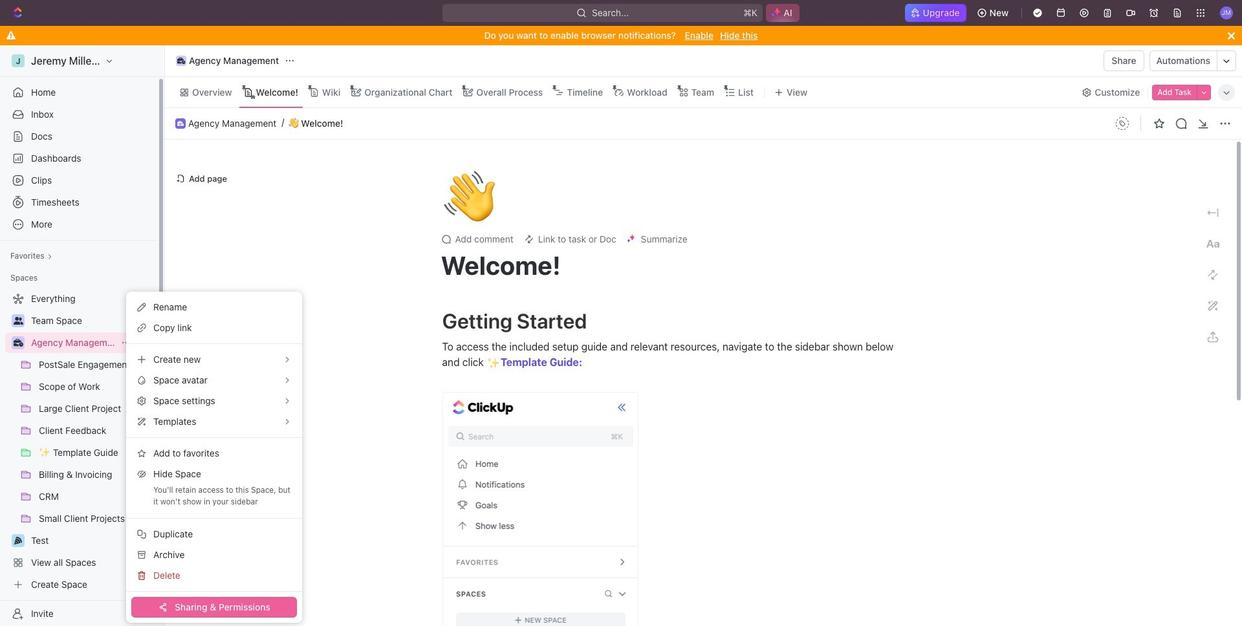 Task type: vqa. For each thing, say whether or not it's contained in the screenshot.
the sidebar Navigation
yes



Task type: locate. For each thing, give the bounding box(es) containing it.
tree
[[5, 289, 152, 595]]

1 vertical spatial business time image
[[13, 339, 23, 347]]

business time image
[[177, 58, 185, 64], [13, 339, 23, 347]]

0 horizontal spatial business time image
[[13, 339, 23, 347]]

business time image
[[177, 121, 184, 126]]

tree inside sidebar navigation
[[5, 289, 152, 595]]

0 vertical spatial business time image
[[177, 58, 185, 64]]



Task type: describe. For each thing, give the bounding box(es) containing it.
1 horizontal spatial business time image
[[177, 58, 185, 64]]

sidebar navigation
[[0, 45, 165, 626]]

business time image inside sidebar navigation
[[13, 339, 23, 347]]



